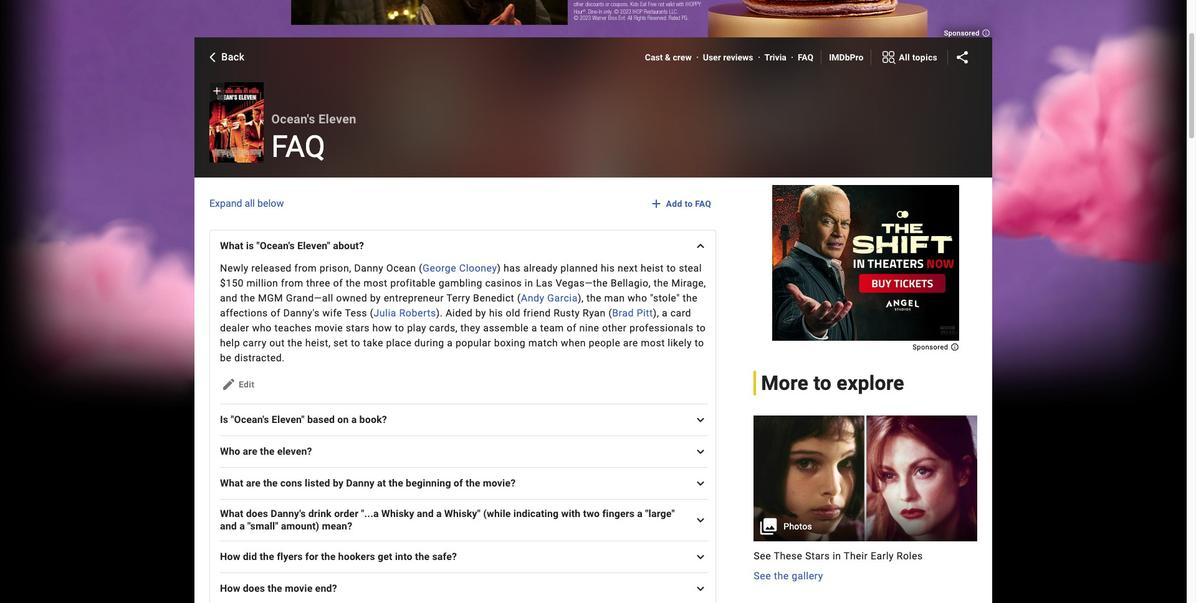 Task type: vqa. For each thing, say whether or not it's contained in the screenshot.
filters
no



Task type: describe. For each thing, give the bounding box(es) containing it.
based
[[307, 414, 335, 426]]

reviews
[[723, 52, 753, 62]]

million
[[246, 277, 278, 289]]

be
[[220, 352, 232, 364]]

all topics button
[[872, 47, 947, 67]]

man
[[604, 292, 625, 304]]

1 vertical spatial and
[[417, 508, 434, 520]]

owned
[[336, 292, 367, 304]]

), for a
[[653, 307, 659, 319]]

ocean's eleven
[[271, 112, 356, 127]]

from inside ) has already planned his next heist to steal $150 million from three of the most profitable gambling casinos in las vegas—the bellagio, the mirage, and the mgm grand—all owned by entrepreneur terry benedict (
[[281, 277, 303, 289]]

how for how does the movie end?
[[220, 583, 240, 595]]

what for what does danny's drink order "...a whisky and a whisky" (while indicating with two fingers a "large" and a "small" amount) mean?
[[220, 508, 243, 520]]

mirage,
[[671, 277, 706, 289]]

play
[[407, 322, 426, 334]]

user reviews button
[[703, 51, 753, 64]]

what does danny's drink order "...a whisky and a whisky" (while indicating with two fingers a "large" and a "small" amount) mean?
[[220, 508, 677, 532]]

categories image
[[882, 50, 897, 65]]

are for what are the cons listed by danny at the beginning of the movie?
[[246, 477, 261, 489]]

the right into
[[415, 551, 430, 563]]

1 vertical spatial in
[[833, 550, 841, 562]]

most inside ), a card dealer who teaches movie stars how to play cards, they assemble a team of nine other professionals to help carry out the heist, set to take place during a popular boxing match when people are most likely to be distracted.
[[641, 337, 665, 349]]

2 horizontal spatial faq
[[798, 52, 814, 62]]

cast & crew
[[645, 52, 692, 62]]

roles
[[897, 550, 923, 562]]

clooney
[[459, 262, 497, 274]]

did
[[243, 551, 257, 563]]

imdbpro button
[[829, 51, 864, 64]]

( inside ) has already planned his next heist to steal $150 million from three of the most profitable gambling casinos in las vegas—the bellagio, the mirage, and the mgm grand—all owned by entrepreneur terry benedict (
[[517, 292, 521, 304]]

order
[[334, 508, 359, 520]]

0 horizontal spatial group
[[209, 82, 264, 163]]

to inside button
[[685, 199, 693, 209]]

what is "ocean's eleven" about? button
[[220, 231, 716, 261]]

add to faq
[[666, 199, 711, 209]]

is
[[246, 240, 254, 252]]

1 vertical spatial "ocean's
[[231, 414, 269, 426]]

the down mirage,
[[683, 292, 698, 304]]

affections
[[220, 307, 268, 319]]

), for the
[[578, 292, 584, 304]]

of inside ) has already planned his next heist to steal $150 million from three of the most profitable gambling casinos in las vegas—the bellagio, the mirage, and the mgm grand—all owned by entrepreneur terry benedict (
[[333, 277, 343, 289]]

take
[[363, 337, 383, 349]]

( up other
[[608, 307, 612, 319]]

during
[[414, 337, 444, 349]]

the up owned
[[346, 277, 361, 289]]

vegas—the
[[556, 277, 608, 289]]

who
[[220, 446, 240, 458]]

danny inside dropdown button
[[346, 477, 375, 489]]

with
[[561, 508, 581, 520]]

the inside button
[[774, 570, 789, 582]]

does for what
[[246, 508, 268, 520]]

set
[[334, 337, 348, 349]]

safe?
[[432, 551, 457, 563]]

eleven" inside what is "ocean's eleven" about? dropdown button
[[297, 240, 330, 252]]

chevron right image for book?
[[693, 413, 708, 428]]

pitt
[[637, 307, 653, 319]]

0 vertical spatial danny
[[354, 262, 384, 274]]

"stole"
[[650, 292, 680, 304]]

what are the cons listed by danny at the beginning of the movie?
[[220, 477, 516, 489]]

is "ocean's eleven" based on a book? button
[[220, 405, 716, 435]]

chevron right image for how did the flyers for the hookers get into the safe?
[[693, 550, 708, 565]]

the inside "dropdown button"
[[260, 446, 275, 458]]

trivia button
[[765, 51, 787, 64]]

"...a
[[361, 508, 379, 520]]

cast
[[645, 52, 663, 62]]

a down "stole"
[[662, 307, 668, 319]]

a down friend at the bottom of page
[[532, 322, 537, 334]]

listed
[[305, 477, 330, 489]]

popular
[[456, 337, 491, 349]]

sponsored for sponsored content section corresponding to ocean's eleven image
[[944, 29, 982, 37]]

)
[[497, 262, 501, 274]]

brad pitt link
[[612, 307, 653, 319]]

is "ocean's eleven" based on a book?
[[220, 414, 387, 426]]

1 vertical spatial his
[[489, 307, 503, 319]]

amount)
[[281, 520, 319, 532]]

for
[[305, 551, 318, 563]]

newly
[[220, 262, 249, 274]]

group containing see these stars in their early roles
[[754, 416, 977, 584]]

0 vertical spatial "ocean's
[[257, 240, 295, 252]]

wife
[[322, 307, 342, 319]]

stars
[[805, 550, 830, 562]]

likely
[[668, 337, 692, 349]]

add image inside button
[[649, 196, 664, 211]]

people
[[589, 337, 620, 349]]

ocean
[[386, 262, 416, 274]]

see these stars in their early roles link
[[754, 549, 977, 564]]

expand all below button
[[209, 196, 284, 211]]

the left movie?
[[466, 477, 480, 489]]

out
[[269, 337, 285, 349]]

to inside ) has already planned his next heist to steal $150 million from three of the most profitable gambling casinos in las vegas—the bellagio, the mirage, and the mgm grand—all owned by entrepreneur terry benedict (
[[667, 262, 676, 274]]

a left whisky"
[[436, 508, 442, 520]]

more
[[761, 371, 809, 395]]

are for who are the eleven?
[[243, 446, 257, 458]]

old
[[506, 307, 521, 319]]

tess
[[345, 307, 367, 319]]

and inside ) has already planned his next heist to steal $150 million from three of the most profitable gambling casinos in las vegas—the bellagio, the mirage, and the mgm grand—all owned by entrepreneur terry benedict (
[[220, 292, 238, 304]]

when
[[561, 337, 586, 349]]

what are the cons listed by danny at the beginning of the movie? button
[[220, 468, 716, 499]]

trivia
[[765, 52, 787, 62]]

edit
[[239, 380, 254, 390]]

( inside ), the man who "stole" the affections of danny's wife tess (
[[370, 307, 374, 319]]

of inside ), the man who "stole" the affections of danny's wife tess (
[[271, 307, 280, 319]]

cast & crew button
[[645, 51, 692, 64]]

by inside ) has already planned his next heist to steal $150 million from three of the most profitable gambling casinos in las vegas—the bellagio, the mirage, and the mgm grand—all owned by entrepreneur terry benedict (
[[370, 292, 381, 304]]

mgm
[[258, 292, 283, 304]]

next
[[618, 262, 638, 274]]

0 vertical spatial from
[[294, 262, 317, 274]]

2 vertical spatial and
[[220, 520, 237, 532]]

flyers
[[277, 551, 303, 563]]

see the gallery button
[[754, 569, 823, 584]]

movie?
[[483, 477, 516, 489]]

are inside ), a card dealer who teaches movie stars how to play cards, they assemble a team of nine other professionals to help carry out the heist, set to take place during a popular boxing match when people are most likely to be distracted.
[[623, 337, 638, 349]]

more to explore
[[761, 371, 904, 395]]

to right likely
[[695, 337, 704, 349]]

terry
[[447, 292, 470, 304]]

user reviews
[[703, 52, 753, 62]]

these
[[774, 550, 803, 562]]

julia roberts link
[[374, 307, 436, 319]]

already
[[523, 262, 558, 274]]

who inside ), a card dealer who teaches movie stars how to play cards, they assemble a team of nine other professionals to help carry out the heist, set to take place during a popular boxing match when people are most likely to be distracted.
[[252, 322, 272, 334]]

in inside ) has already planned his next heist to steal $150 million from three of the most profitable gambling casinos in las vegas—the bellagio, the mirage, and the mgm grand—all owned by entrepreneur terry benedict (
[[525, 277, 533, 289]]

see for see the gallery
[[754, 570, 771, 582]]

distracted.
[[234, 352, 285, 364]]

aided
[[446, 307, 473, 319]]

see the gallery
[[754, 570, 823, 582]]

book?
[[359, 414, 387, 426]]

mean?
[[322, 520, 352, 532]]



Task type: locate. For each thing, give the bounding box(es) containing it.
add image down arrow left image
[[211, 85, 223, 97]]

does down did
[[243, 583, 265, 595]]

1 vertical spatial chevron right image
[[693, 513, 708, 528]]

back
[[221, 51, 245, 63]]

4 chevron right image from the top
[[693, 550, 708, 565]]

the inside ), a card dealer who teaches movie stars how to play cards, they assemble a team of nine other professionals to help carry out the heist, set to take place during a popular boxing match when people are most likely to be distracted.
[[288, 337, 303, 349]]

who inside ), the man who "stole" the affections of danny's wife tess (
[[628, 292, 647, 304]]

by up julia
[[370, 292, 381, 304]]

2 vertical spatial chevron right image
[[693, 582, 708, 597]]

help
[[220, 337, 240, 349]]

ocean's eleven image
[[209, 82, 264, 163]]

how inside dropdown button
[[220, 583, 240, 595]]

to left steal
[[667, 262, 676, 274]]

chevron right image for what is "ocean's eleven" about?
[[693, 239, 708, 254]]

0 vertical spatial what
[[220, 240, 243, 252]]

1 vertical spatial group
[[754, 416, 977, 584]]

danny's inside ), the man who "stole" the affections of danny's wife tess (
[[283, 307, 320, 319]]

his down benedict
[[489, 307, 503, 319]]

place
[[386, 337, 412, 349]]

1 vertical spatial does
[[243, 583, 265, 595]]

the right for
[[321, 551, 336, 563]]

movie
[[315, 322, 343, 334], [285, 583, 313, 595]]

1 vertical spatial danny
[[346, 477, 375, 489]]

what is "ocean's eleven" about?
[[220, 240, 364, 252]]

add image
[[211, 85, 223, 97], [649, 196, 664, 211]]

1 horizontal spatial who
[[628, 292, 647, 304]]

add
[[666, 199, 682, 209]]

grand—all
[[286, 292, 333, 304]]

newly released from prison, danny ocean ( george clooney
[[220, 262, 497, 274]]

photos group
[[754, 416, 977, 542]]

0 vertical spatial who
[[628, 292, 647, 304]]

whisky
[[381, 508, 414, 520]]

chevron right image inside who are the eleven? "dropdown button"
[[693, 444, 708, 459]]

"ocean's right is on the bottom
[[231, 414, 269, 426]]

a
[[662, 307, 668, 319], [532, 322, 537, 334], [447, 337, 453, 349], [351, 414, 357, 426], [436, 508, 442, 520], [637, 508, 643, 520], [239, 520, 245, 532]]

1 horizontal spatial ),
[[653, 307, 659, 319]]

of right "beginning"
[[454, 477, 463, 489]]

0 vertical spatial and
[[220, 292, 238, 304]]

faq right add on the top right of the page
[[695, 199, 711, 209]]

to
[[685, 199, 693, 209], [667, 262, 676, 274], [395, 322, 404, 334], [696, 322, 706, 334], [351, 337, 360, 349], [695, 337, 704, 349], [814, 371, 832, 395]]

0 horizontal spatial movie
[[285, 583, 313, 595]]

production art image
[[754, 416, 977, 542]]

profitable
[[390, 277, 436, 289]]

&
[[665, 52, 671, 62]]

topics
[[912, 52, 938, 62]]

end?
[[315, 583, 337, 595]]

of down mgm
[[271, 307, 280, 319]]

user
[[703, 52, 721, 62]]

early
[[871, 550, 894, 562]]

0 horizontal spatial by
[[333, 477, 344, 489]]

brad
[[612, 307, 634, 319]]

three
[[306, 277, 330, 289]]

chevron right image for who are the eleven?
[[693, 444, 708, 459]]

$150
[[220, 277, 244, 289]]

chevron right image inside how does the movie end? dropdown button
[[693, 582, 708, 597]]

0 vertical spatial does
[[246, 508, 268, 520]]

what for what are the cons listed by danny at the beginning of the movie?
[[220, 477, 243, 489]]

the right did
[[260, 551, 274, 563]]

does inside what does danny's drink order "...a whisky and a whisky" (while indicating with two fingers a "large" and a "small" amount) mean?
[[246, 508, 268, 520]]

by right listed
[[333, 477, 344, 489]]

who up carry
[[252, 322, 272, 334]]

0 vertical spatial danny's
[[283, 307, 320, 319]]

sponsored content section for production art image
[[772, 185, 959, 352]]

1 vertical spatial danny's
[[271, 508, 306, 520]]

0 vertical spatial his
[[601, 262, 615, 274]]

sponsored for sponsored content section corresponding to production art image
[[913, 343, 950, 352]]

a down cards,
[[447, 337, 453, 349]]

of inside ), a card dealer who teaches movie stars how to play cards, they assemble a team of nine other professionals to help carry out the heist, set to take place during a popular boxing match when people are most likely to be distracted.
[[567, 322, 577, 334]]

does for how
[[243, 583, 265, 595]]

the down flyers
[[268, 583, 282, 595]]

1 vertical spatial faq
[[271, 129, 325, 165]]

danny
[[354, 262, 384, 274], [346, 477, 375, 489]]

1 vertical spatial see
[[754, 570, 771, 582]]

heist
[[641, 262, 664, 274]]

they
[[461, 322, 480, 334]]

sponsored content section for ocean's eleven image
[[0, 0, 1192, 500]]

movie down the wife
[[315, 322, 343, 334]]

1 vertical spatial movie
[[285, 583, 313, 595]]

chevron right image inside is "ocean's eleven" based on a book? dropdown button
[[693, 413, 708, 428]]

in up andy
[[525, 277, 533, 289]]

0 vertical spatial are
[[623, 337, 638, 349]]

2 vertical spatial are
[[246, 477, 261, 489]]

1 horizontal spatial add image
[[649, 196, 664, 211]]

about?
[[333, 240, 364, 252]]

expand
[[209, 198, 242, 209]]

heist,
[[305, 337, 331, 349]]

0 vertical spatial ),
[[578, 292, 584, 304]]

photos link
[[754, 416, 977, 541]]

to right add on the top right of the page
[[685, 199, 693, 209]]

danny's down grand—all
[[283, 307, 320, 319]]

2 how from the top
[[220, 583, 240, 595]]

0 vertical spatial see
[[754, 550, 771, 562]]

by up they
[[475, 307, 486, 319]]

match
[[528, 337, 558, 349]]

chevron right image for what are the cons listed by danny at the beginning of the movie?
[[693, 476, 708, 491]]

are down other
[[623, 337, 638, 349]]

are right 'who'
[[243, 446, 257, 458]]

carry
[[243, 337, 267, 349]]

eleven" up prison,
[[297, 240, 330, 252]]

get
[[378, 551, 392, 563]]

2 what from the top
[[220, 477, 243, 489]]

1 vertical spatial add image
[[649, 196, 664, 211]]

to right professionals on the right of the page
[[696, 322, 706, 334]]

0 vertical spatial group
[[209, 82, 264, 163]]

the right at
[[389, 477, 403, 489]]

"large"
[[645, 508, 675, 520]]

danny's inside what does danny's drink order "...a whisky and a whisky" (while indicating with two fingers a "large" and a "small" amount) mean?
[[271, 508, 306, 520]]

2 chevron right image from the top
[[693, 513, 708, 528]]

to right 'set'
[[351, 337, 360, 349]]

2 vertical spatial what
[[220, 508, 243, 520]]

prison,
[[320, 262, 351, 274]]

edit image
[[221, 377, 236, 392]]

0 horizontal spatial his
[[489, 307, 503, 319]]

0 vertical spatial faq
[[798, 52, 814, 62]]

see for see these stars in their early roles
[[754, 550, 771, 562]]

has
[[504, 262, 521, 274]]

crew
[[673, 52, 692, 62]]

the left cons
[[263, 477, 278, 489]]

movie inside dropdown button
[[285, 583, 313, 595]]

0 horizontal spatial most
[[363, 277, 388, 289]]

most inside ) has already planned his next heist to steal $150 million from three of the most profitable gambling casinos in las vegas—the bellagio, the mirage, and the mgm grand—all owned by entrepreneur terry benedict (
[[363, 277, 388, 289]]

explore
[[837, 371, 904, 395]]

share on social media image
[[955, 50, 970, 65]]

0 vertical spatial in
[[525, 277, 533, 289]]

in left their at the bottom right of the page
[[833, 550, 841, 562]]

from up grand—all
[[281, 277, 303, 289]]

cons
[[280, 477, 302, 489]]

by inside dropdown button
[[333, 477, 344, 489]]

2 horizontal spatial by
[[475, 307, 486, 319]]

what down 'who'
[[220, 477, 243, 489]]

most
[[363, 277, 388, 289], [641, 337, 665, 349]]

add image left add on the top right of the page
[[649, 196, 664, 211]]

1 vertical spatial who
[[252, 322, 272, 334]]

1 horizontal spatial in
[[833, 550, 841, 562]]

bellagio,
[[611, 277, 651, 289]]

chevron right image inside how did the flyers for the hookers get into the safe? dropdown button
[[693, 550, 708, 565]]

1 horizontal spatial group
[[754, 416, 977, 584]]

( right tess
[[370, 307, 374, 319]]

to up place
[[395, 322, 404, 334]]

assemble
[[483, 322, 529, 334]]

las
[[536, 277, 553, 289]]

1 horizontal spatial faq
[[695, 199, 711, 209]]

of inside what are the cons listed by danny at the beginning of the movie? dropdown button
[[454, 477, 463, 489]]

are inside dropdown button
[[246, 477, 261, 489]]

cards,
[[429, 322, 458, 334]]

a left "large"
[[637, 508, 643, 520]]

what for what is "ocean's eleven" about?
[[220, 240, 243, 252]]

how does the movie end?
[[220, 583, 337, 595]]

the left eleven?
[[260, 446, 275, 458]]

danny down about?
[[354, 262, 384, 274]]

0 horizontal spatial faq
[[271, 129, 325, 165]]

fingers
[[602, 508, 635, 520]]

1 what from the top
[[220, 240, 243, 252]]

3 what from the top
[[220, 508, 243, 520]]

2 vertical spatial faq
[[695, 199, 711, 209]]

1 vertical spatial most
[[641, 337, 665, 349]]

0 horizontal spatial ),
[[578, 292, 584, 304]]

sponsored
[[944, 29, 982, 37], [913, 343, 950, 352]]

1 vertical spatial by
[[475, 307, 486, 319]]

), the man who "stole" the affections of danny's wife tess (
[[220, 292, 698, 319]]

most down newly released from prison, danny ocean ( george clooney
[[363, 277, 388, 289]]

0 vertical spatial chevron right image
[[693, 413, 708, 428]]

the down these at the right bottom
[[774, 570, 789, 582]]

how for how did the flyers for the hookers get into the safe?
[[220, 551, 240, 563]]

the up affections
[[240, 292, 255, 304]]

his
[[601, 262, 615, 274], [489, 307, 503, 319]]

chevron right image inside what is "ocean's eleven" about? dropdown button
[[693, 239, 708, 254]]

most down professionals on the right of the page
[[641, 337, 665, 349]]

1 vertical spatial sponsored
[[913, 343, 950, 352]]

back button
[[206, 50, 245, 65]]

his inside ) has already planned his next heist to steal $150 million from three of the most profitable gambling casinos in las vegas—the bellagio, the mirage, and the mgm grand—all owned by entrepreneur terry benedict (
[[601, 262, 615, 274]]

), inside ), the man who "stole" the affections of danny's wife tess (
[[578, 292, 584, 304]]

eleven?
[[277, 446, 312, 458]]

faq down the ocean's
[[271, 129, 325, 165]]

boxing
[[494, 337, 526, 349]]

movie left end?
[[285, 583, 313, 595]]

and left "small"
[[220, 520, 237, 532]]

0 vertical spatial eleven"
[[297, 240, 330, 252]]

the up "stole"
[[654, 277, 669, 289]]

arrow left image
[[206, 51, 218, 63]]

), inside ), a card dealer who teaches movie stars how to play cards, they assemble a team of nine other professionals to help carry out the heist, set to take place during a popular boxing match when people are most likely to be distracted.
[[653, 307, 659, 319]]

chevron right image
[[693, 413, 708, 428], [693, 513, 708, 528], [693, 582, 708, 597]]

1 vertical spatial eleven"
[[272, 414, 305, 426]]

1 horizontal spatial by
[[370, 292, 381, 304]]

other
[[602, 322, 627, 334]]

danny left at
[[346, 477, 375, 489]]

of up when
[[567, 322, 577, 334]]

1 horizontal spatial his
[[601, 262, 615, 274]]

0 vertical spatial by
[[370, 292, 381, 304]]

danny's up amount)
[[271, 508, 306, 520]]

his left next in the top right of the page
[[601, 262, 615, 274]]

0 vertical spatial most
[[363, 277, 388, 289]]

( up julia roberts ). aided by his old friend rusty ryan ( brad pitt
[[517, 292, 521, 304]]

to right more
[[814, 371, 832, 395]]

), down vegas—the
[[578, 292, 584, 304]]

the down teaches
[[288, 337, 303, 349]]

how inside dropdown button
[[220, 551, 240, 563]]

how
[[372, 322, 392, 334]]

1 horizontal spatial movie
[[315, 322, 343, 334]]

eleven"
[[297, 240, 330, 252], [272, 414, 305, 426]]

are inside "dropdown button"
[[243, 446, 257, 458]]

beginning
[[406, 477, 451, 489]]

photos
[[784, 522, 812, 532]]

1 see from the top
[[754, 550, 771, 562]]

"small"
[[247, 520, 278, 532]]

chevron right image inside what does danny's drink order "...a whisky and a whisky" (while indicating with two fingers a "large" and a "small" amount) mean? dropdown button
[[693, 513, 708, 528]]

), up professionals on the right of the page
[[653, 307, 659, 319]]

of down prison,
[[333, 277, 343, 289]]

a right on
[[351, 414, 357, 426]]

team
[[540, 322, 564, 334]]

steal
[[679, 262, 702, 274]]

add to faq button
[[647, 193, 716, 215]]

what
[[220, 240, 243, 252], [220, 477, 243, 489], [220, 508, 243, 520]]

dealer
[[220, 322, 249, 334]]

( up the profitable
[[419, 262, 423, 274]]

what up did
[[220, 508, 243, 520]]

are down who are the eleven?
[[246, 477, 261, 489]]

2 chevron right image from the top
[[693, 444, 708, 459]]

does
[[246, 508, 268, 520], [243, 583, 265, 595]]

their
[[844, 550, 868, 562]]

movie inside ), a card dealer who teaches movie stars how to play cards, they assemble a team of nine other professionals to help carry out the heist, set to take place during a popular boxing match when people are most likely to be distracted.
[[315, 322, 343, 334]]

0 horizontal spatial add image
[[211, 85, 223, 97]]

what inside what does danny's drink order "...a whisky and a whisky" (while indicating with two fingers a "large" and a "small" amount) mean?
[[220, 508, 243, 520]]

what left "is"
[[220, 240, 243, 252]]

1 vertical spatial how
[[220, 583, 240, 595]]

chevron right image inside what are the cons listed by danny at the beginning of the movie? dropdown button
[[693, 476, 708, 491]]

), a card dealer who teaches movie stars how to play cards, they assemble a team of nine other professionals to help carry out the heist, set to take place during a popular boxing match when people are most likely to be distracted.
[[220, 307, 706, 364]]

a left "small"
[[239, 520, 245, 532]]

see inside button
[[754, 570, 771, 582]]

nine
[[579, 322, 599, 334]]

stars
[[346, 322, 370, 334]]

andy
[[521, 292, 545, 304]]

1 vertical spatial ),
[[653, 307, 659, 319]]

george
[[423, 262, 456, 274]]

sponsored content section
[[0, 0, 1192, 500], [772, 185, 959, 352]]

3 chevron right image from the top
[[693, 476, 708, 491]]

0 vertical spatial sponsored
[[944, 29, 982, 37]]

professionals
[[630, 322, 694, 334]]

eleven" inside is "ocean's eleven" based on a book? dropdown button
[[272, 414, 305, 426]]

1 how from the top
[[220, 551, 240, 563]]

faq inside button
[[695, 199, 711, 209]]

(
[[419, 262, 423, 274], [517, 292, 521, 304], [370, 307, 374, 319], [608, 307, 612, 319]]

faq right 'trivia'
[[798, 52, 814, 62]]

danny's
[[283, 307, 320, 319], [271, 508, 306, 520]]

1 vertical spatial what
[[220, 477, 243, 489]]

from up three
[[294, 262, 317, 274]]

how does the movie end? button
[[220, 573, 716, 603]]

0 horizontal spatial who
[[252, 322, 272, 334]]

and right whisky
[[417, 508, 434, 520]]

0 vertical spatial movie
[[315, 322, 343, 334]]

chevron right image
[[693, 239, 708, 254], [693, 444, 708, 459], [693, 476, 708, 491], [693, 550, 708, 565]]

1 vertical spatial from
[[281, 277, 303, 289]]

1 horizontal spatial most
[[641, 337, 665, 349]]

0 horizontal spatial in
[[525, 277, 533, 289]]

3 chevron right image from the top
[[693, 582, 708, 597]]

1 chevron right image from the top
[[693, 413, 708, 428]]

see these stars in their early roles
[[754, 550, 923, 562]]

1 chevron right image from the top
[[693, 239, 708, 254]]

) has already planned his next heist to steal $150 million from three of the most profitable gambling casinos in las vegas—the bellagio, the mirage, and the mgm grand—all owned by entrepreneur terry benedict (
[[220, 262, 706, 304]]

two
[[583, 508, 600, 520]]

0 vertical spatial add image
[[211, 85, 223, 97]]

does up "small"
[[246, 508, 268, 520]]

see left these at the right bottom
[[754, 550, 771, 562]]

imdbpro
[[829, 52, 864, 62]]

1 vertical spatial are
[[243, 446, 257, 458]]

0 vertical spatial how
[[220, 551, 240, 563]]

2 vertical spatial by
[[333, 477, 344, 489]]

who up brad pitt "link"
[[628, 292, 647, 304]]

chevron right image for whisky
[[693, 513, 708, 528]]

"ocean's up released
[[257, 240, 295, 252]]

the up ryan
[[587, 292, 602, 304]]

see left gallery
[[754, 570, 771, 582]]

eleven" up eleven?
[[272, 414, 305, 426]]

how
[[220, 551, 240, 563], [220, 583, 240, 595]]

2 see from the top
[[754, 570, 771, 582]]

teaches
[[274, 322, 312, 334]]

on
[[337, 414, 349, 426]]

who are the eleven? button
[[220, 436, 716, 467]]

group
[[209, 82, 264, 163], [754, 416, 977, 584]]

and down $150
[[220, 292, 238, 304]]



